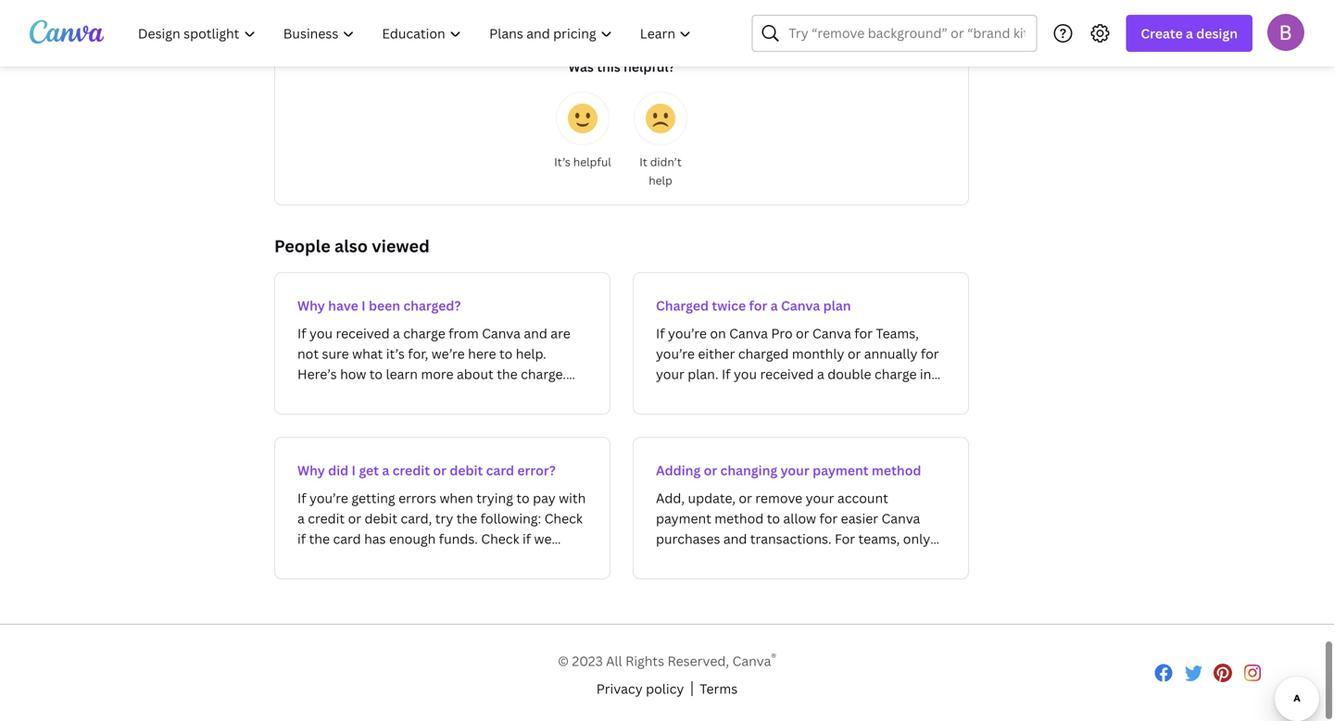 Task type: vqa. For each thing, say whether or not it's contained in the screenshot.
Help
yes



Task type: describe. For each thing, give the bounding box(es) containing it.
charged twice for a canva plan link
[[633, 272, 969, 415]]

privacy
[[597, 681, 643, 698]]

©
[[558, 653, 569, 671]]

why for why have i been charged?
[[297, 297, 325, 315]]

debit
[[450, 462, 483, 480]]

charged
[[656, 297, 709, 315]]

your
[[781, 462, 810, 480]]

have
[[328, 297, 358, 315]]

it didn't help
[[640, 154, 682, 188]]

create a design button
[[1126, 15, 1253, 52]]

adding or changing your payment method
[[656, 462, 921, 480]]

rights
[[626, 653, 664, 671]]

terms link
[[700, 679, 738, 700]]

help
[[649, 173, 673, 188]]

get
[[359, 462, 379, 480]]

also
[[334, 235, 368, 258]]

reserved,
[[668, 653, 729, 671]]

1 or from the left
[[433, 462, 447, 480]]

been
[[369, 297, 400, 315]]

policy
[[646, 681, 684, 698]]

it's
[[554, 154, 571, 170]]

2 or from the left
[[704, 462, 717, 480]]

why have i been charged?
[[297, 297, 461, 315]]

charged twice for a canva plan
[[656, 297, 851, 315]]

top level navigation element
[[126, 15, 707, 52]]

people
[[274, 235, 331, 258]]

all
[[606, 653, 622, 671]]

didn't
[[650, 154, 682, 170]]

card
[[486, 462, 514, 480]]

i for did
[[352, 462, 356, 480]]



Task type: locate. For each thing, give the bounding box(es) containing it.
create a design
[[1141, 25, 1238, 42]]

0 horizontal spatial canva
[[732, 653, 771, 671]]

1 horizontal spatial canva
[[781, 297, 820, 315]]

plan
[[823, 297, 851, 315]]

1 horizontal spatial i
[[361, 297, 366, 315]]

or
[[433, 462, 447, 480], [704, 462, 717, 480]]

Try "remove background" or "brand kit" search field
[[789, 16, 1025, 51]]

i left get
[[352, 462, 356, 480]]

why for why did i get a credit or debit card error?
[[297, 462, 325, 480]]

people also viewed
[[274, 235, 430, 258]]

was
[[568, 58, 594, 76]]

error?
[[517, 462, 556, 480]]

why did i get a credit or debit card error? link
[[274, 437, 611, 580]]

why left 'did'
[[297, 462, 325, 480]]

did
[[328, 462, 349, 480]]

create
[[1141, 25, 1183, 42]]

a
[[1186, 25, 1193, 42], [771, 297, 778, 315], [382, 462, 389, 480]]

helpful
[[573, 154, 611, 170]]

canva inside the © 2023 all rights reserved, canva ®
[[732, 653, 771, 671]]

why did i get a credit or debit card error?
[[297, 462, 556, 480]]

viewed
[[372, 235, 430, 258]]

canva
[[781, 297, 820, 315], [732, 653, 771, 671]]

i right have
[[361, 297, 366, 315]]

why
[[297, 297, 325, 315], [297, 462, 325, 480]]

2023
[[572, 653, 603, 671]]

bob builder image
[[1268, 14, 1305, 51]]

0 horizontal spatial or
[[433, 462, 447, 480]]

2 horizontal spatial a
[[1186, 25, 1193, 42]]

1 horizontal spatial or
[[704, 462, 717, 480]]

method
[[872, 462, 921, 480]]

charged?
[[403, 297, 461, 315]]

helpful?
[[624, 58, 675, 76]]

adding or changing your payment method link
[[633, 437, 969, 580]]

adding
[[656, 462, 701, 480]]

🙂 image
[[568, 104, 598, 133]]

terms
[[700, 681, 738, 698]]

0 horizontal spatial a
[[382, 462, 389, 480]]

a inside dropdown button
[[1186, 25, 1193, 42]]

this
[[597, 58, 621, 76]]

1 vertical spatial i
[[352, 462, 356, 480]]

0 vertical spatial canva
[[781, 297, 820, 315]]

was this helpful?
[[568, 58, 675, 76]]

or left debit
[[433, 462, 447, 480]]

it's helpful
[[554, 154, 611, 170]]

twice
[[712, 297, 746, 315]]

payment
[[813, 462, 869, 480]]

for
[[749, 297, 768, 315]]

or right adding
[[704, 462, 717, 480]]

a right get
[[382, 462, 389, 480]]

1 vertical spatial why
[[297, 462, 325, 480]]

canva inside charged twice for a canva plan link
[[781, 297, 820, 315]]

2 why from the top
[[297, 462, 325, 480]]

why left have
[[297, 297, 325, 315]]

a right "for"
[[771, 297, 778, 315]]

1 vertical spatial canva
[[732, 653, 771, 671]]

0 vertical spatial why
[[297, 297, 325, 315]]

credit
[[392, 462, 430, 480]]

1 horizontal spatial a
[[771, 297, 778, 315]]

1 vertical spatial a
[[771, 297, 778, 315]]

it
[[640, 154, 647, 170]]

1 why from the top
[[297, 297, 325, 315]]

2 vertical spatial a
[[382, 462, 389, 480]]

i for have
[[361, 297, 366, 315]]

privacy policy link
[[597, 679, 684, 700]]

privacy policy
[[597, 681, 684, 698]]

© 2023 all rights reserved, canva ®
[[558, 650, 776, 671]]

i
[[361, 297, 366, 315], [352, 462, 356, 480]]

a left design
[[1186, 25, 1193, 42]]

0 vertical spatial i
[[361, 297, 366, 315]]

®
[[771, 650, 776, 665]]

canva left plan at the top right of page
[[781, 297, 820, 315]]

design
[[1197, 25, 1238, 42]]

0 vertical spatial a
[[1186, 25, 1193, 42]]

changing
[[720, 462, 778, 480]]

😔 image
[[646, 104, 675, 133]]

canva up terms
[[732, 653, 771, 671]]

0 horizontal spatial i
[[352, 462, 356, 480]]

why have i been charged? link
[[274, 272, 611, 415]]



